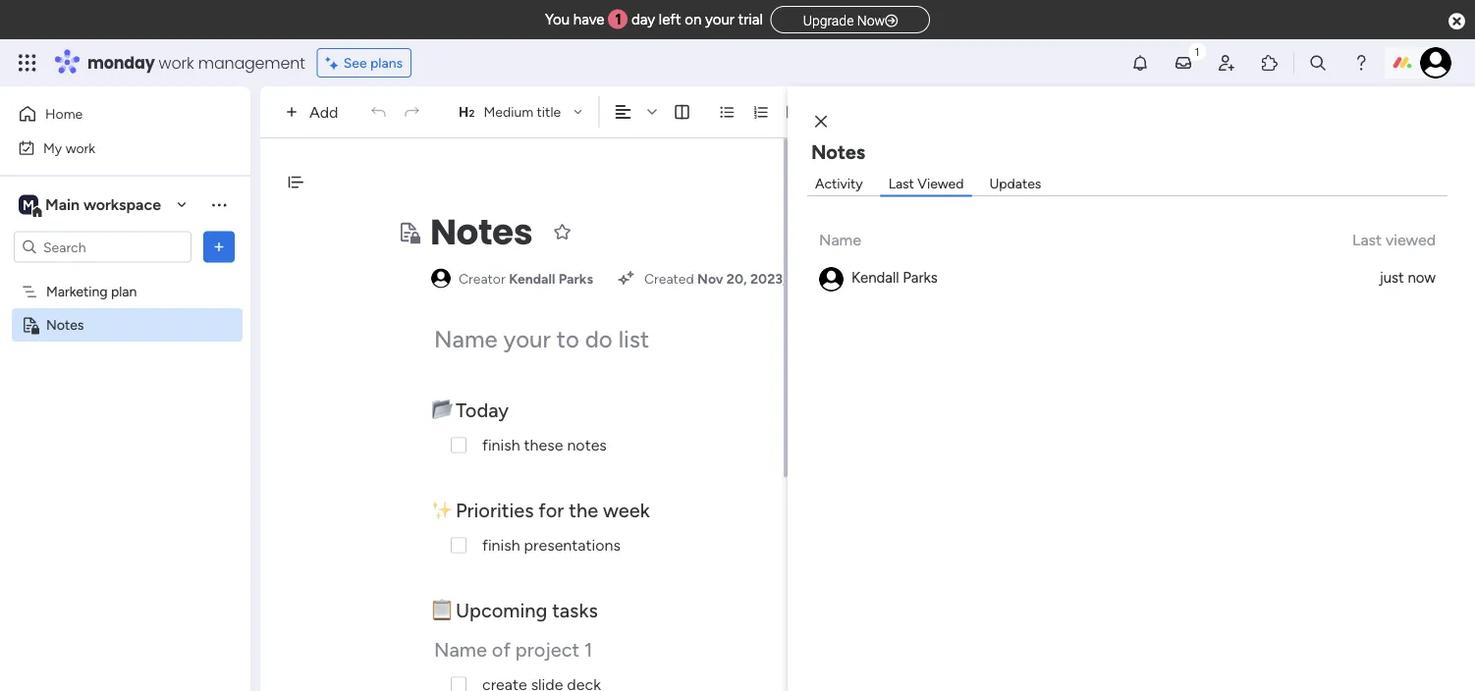 Task type: locate. For each thing, give the bounding box(es) containing it.
kendall parks image down name
[[819, 267, 844, 292]]

📋
[[431, 599, 451, 622]]

parks down add to favorites icon
[[559, 270, 593, 287]]

main workspace
[[45, 195, 161, 214]]

kendall
[[851, 269, 899, 287], [509, 270, 555, 287]]

parks down "last viewed"
[[903, 269, 938, 287]]

select product image
[[18, 53, 37, 73]]

bulleted list image
[[718, 103, 736, 121]]

see
[[343, 55, 367, 71]]

0 vertical spatial finish
[[482, 436, 520, 455]]

finish
[[482, 436, 520, 455], [482, 536, 520, 555]]

nov
[[697, 270, 723, 287]]

1 vertical spatial finish
[[482, 536, 520, 555]]

notes
[[811, 140, 865, 164], [430, 207, 533, 257], [46, 317, 84, 333]]

0 vertical spatial kendall parks image
[[1420, 47, 1452, 79]]

last
[[888, 175, 914, 192], [1352, 230, 1382, 249]]

workspace image
[[19, 194, 38, 216]]

last left viewed on the right of the page
[[1352, 230, 1382, 249]]

my
[[43, 139, 62, 156]]

just now
[[1379, 269, 1436, 287]]

parks
[[903, 269, 938, 287], [559, 270, 593, 287]]

work
[[159, 52, 194, 74], [65, 139, 95, 156]]

updates
[[989, 175, 1041, 192]]

private board image
[[397, 220, 420, 244], [21, 316, 39, 334]]

finish down priorities on the left bottom
[[482, 536, 520, 555]]

main
[[45, 195, 80, 214]]

priorities
[[456, 498, 534, 522]]

📂 today
[[431, 398, 514, 422]]

title
[[537, 104, 561, 120]]

kendall parks image
[[1420, 47, 1452, 79], [819, 267, 844, 292]]

1 horizontal spatial work
[[159, 52, 194, 74]]

day
[[631, 11, 655, 28]]

monday work management
[[87, 52, 305, 74]]

creator kendall parks
[[459, 270, 593, 287]]

Notes field
[[425, 207, 538, 258]]

medium title
[[484, 104, 561, 120]]

left
[[659, 11, 681, 28]]

medium
[[484, 104, 533, 120]]

apps image
[[1260, 53, 1280, 73]]

workspace selection element
[[19, 193, 164, 219]]

2 vertical spatial notes
[[46, 317, 84, 333]]

have
[[573, 11, 605, 28]]

created
[[644, 270, 694, 287]]

1 vertical spatial work
[[65, 139, 95, 156]]

1 vertical spatial kendall parks image
[[819, 267, 844, 292]]

0 horizontal spatial work
[[65, 139, 95, 156]]

upgrade
[[803, 12, 854, 28]]

1
[[615, 11, 622, 28]]

plan
[[111, 283, 137, 300]]

inbox image
[[1174, 53, 1193, 73]]

numbered list image
[[752, 103, 769, 121]]

see plans
[[343, 55, 403, 71]]

1 horizontal spatial kendall
[[851, 269, 899, 287]]

notes up the creator
[[430, 207, 533, 257]]

viewed
[[1386, 230, 1436, 249]]

2 finish from the top
[[482, 536, 520, 555]]

presentations
[[524, 536, 621, 555]]

1 vertical spatial last
[[1352, 230, 1382, 249]]

viewed
[[918, 175, 964, 192]]

0 vertical spatial private board image
[[397, 220, 420, 244]]

work right my
[[65, 139, 95, 156]]

close image
[[815, 115, 827, 129]]

add
[[309, 103, 338, 121]]

last for last viewed
[[888, 175, 914, 192]]

1 horizontal spatial private board image
[[397, 220, 420, 244]]

1 vertical spatial notes
[[430, 207, 533, 257]]

1 horizontal spatial kendall parks image
[[1420, 47, 1452, 79]]

0 horizontal spatial last
[[888, 175, 914, 192]]

1 horizontal spatial notes
[[430, 207, 533, 257]]

home
[[45, 106, 83, 122]]

1 image
[[1188, 40, 1206, 62]]

kendall down name
[[851, 269, 899, 287]]

0 horizontal spatial private board image
[[21, 316, 39, 334]]

1 finish from the top
[[482, 436, 520, 455]]

notes down marketing
[[46, 317, 84, 333]]

layout image
[[673, 103, 691, 121]]

on
[[685, 11, 702, 28]]

invite members image
[[1217, 53, 1236, 73]]

last for last viewed
[[1352, 230, 1382, 249]]

help image
[[1351, 53, 1371, 73]]

0 vertical spatial notes
[[811, 140, 865, 164]]

📂
[[431, 398, 451, 422]]

work right monday
[[159, 52, 194, 74]]

kendall parks image down dapulse close icon
[[1420, 47, 1452, 79]]

name
[[819, 230, 861, 249]]

list box
[[0, 271, 250, 607]]

1 vertical spatial private board image
[[21, 316, 39, 334]]

✨ priorities for the week
[[431, 498, 650, 522]]

1 horizontal spatial last
[[1352, 230, 1382, 249]]

0 vertical spatial work
[[159, 52, 194, 74]]

dapulse close image
[[1449, 11, 1465, 31]]

workspace
[[83, 195, 161, 214]]

finish down today
[[482, 436, 520, 455]]

upgrade now
[[803, 12, 885, 28]]

0 vertical spatial last
[[888, 175, 914, 192]]

kendall right the creator
[[509, 270, 555, 287]]

work inside button
[[65, 139, 95, 156]]

notes up activity
[[811, 140, 865, 164]]

last left viewed
[[888, 175, 914, 192]]

last viewed
[[888, 175, 964, 192]]



Task type: vqa. For each thing, say whether or not it's contained in the screenshot.
the "Monday marketplace" Image at the top right of page
no



Task type: describe. For each thing, give the bounding box(es) containing it.
11:30
[[790, 270, 822, 287]]

you have 1 day left on your trial
[[545, 11, 763, 28]]

home button
[[12, 98, 211, 130]]

📋 upcoming tasks
[[431, 599, 598, 622]]

the
[[569, 498, 598, 522]]

✨
[[431, 498, 451, 522]]

my work
[[43, 139, 95, 156]]

0 horizontal spatial kendall parks image
[[819, 267, 844, 292]]

1 horizontal spatial parks
[[903, 269, 938, 287]]

add button
[[278, 96, 350, 128]]

trial
[[738, 11, 763, 28]]

created nov 20, 2023, 11:30
[[644, 270, 822, 287]]

week
[[603, 498, 650, 522]]

marketing plan
[[46, 283, 137, 300]]

marketing
[[46, 283, 108, 300]]

m
[[23, 196, 34, 213]]

notes
[[567, 436, 607, 455]]

Search in workspace field
[[41, 236, 164, 258]]

add to favorites image
[[552, 222, 572, 242]]

kendall parks
[[851, 269, 938, 287]]

0 horizontal spatial parks
[[559, 270, 593, 287]]

finish for finish these notes
[[482, 436, 520, 455]]

2 horizontal spatial notes
[[811, 140, 865, 164]]

options image
[[209, 237, 229, 257]]

work for my
[[65, 139, 95, 156]]

my work button
[[12, 132, 211, 164]]

20,
[[727, 270, 747, 287]]

now
[[1408, 269, 1436, 287]]

these
[[524, 436, 563, 455]]

upcoming
[[456, 599, 547, 622]]

plans
[[370, 55, 403, 71]]

your
[[705, 11, 734, 28]]

today
[[456, 398, 509, 422]]

creator
[[459, 270, 505, 287]]

notifications image
[[1130, 53, 1150, 73]]

monday
[[87, 52, 155, 74]]

private board image inside "list box"
[[21, 316, 39, 334]]

0 horizontal spatial kendall
[[509, 270, 555, 287]]

management
[[198, 52, 305, 74]]

workspace options image
[[209, 195, 229, 214]]

notes inside field
[[430, 207, 533, 257]]

work for monday
[[159, 52, 194, 74]]

dapulse drag 2 image
[[791, 367, 797, 389]]

activity
[[815, 175, 863, 192]]

for
[[539, 498, 564, 522]]

0 horizontal spatial notes
[[46, 317, 84, 333]]

you
[[545, 11, 570, 28]]

finish presentations
[[482, 536, 621, 555]]

upgrade now link
[[771, 6, 930, 33]]

last viewed
[[1352, 230, 1436, 249]]

dapulse rightstroke image
[[885, 13, 898, 28]]

now
[[857, 12, 885, 28]]

list box containing marketing plan
[[0, 271, 250, 607]]

2023,
[[750, 270, 786, 287]]

checklist image
[[785, 103, 803, 121]]

finish these notes
[[482, 436, 607, 455]]

just
[[1379, 269, 1404, 287]]

see plans button
[[317, 48, 412, 78]]

search everything image
[[1308, 53, 1328, 73]]

tasks
[[552, 599, 598, 622]]

finish for finish presentations
[[482, 536, 520, 555]]



